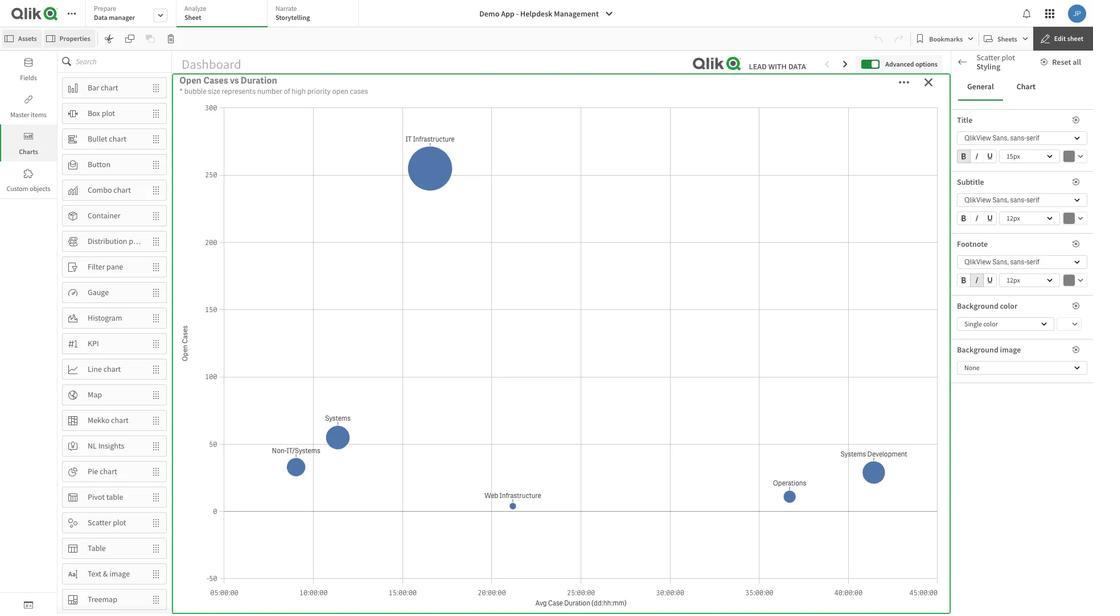 Task type: locate. For each thing, give the bounding box(es) containing it.
1 background from the top
[[957, 301, 999, 311]]

10 move image from the top
[[146, 437, 166, 456]]

edit sheet
[[1054, 34, 1084, 43]]

general
[[967, 82, 994, 92], [966, 154, 992, 165]]

open inside open cases vs duration * bubble size represents number of high priority open cases
[[179, 75, 202, 87]]

1 vertical spatial size
[[983, 357, 995, 367]]

2 move image from the top
[[146, 155, 166, 175]]

2 sans- from the top
[[1010, 196, 1027, 205]]

qlikview sans, sans-serif button up 12px popup button
[[957, 194, 1088, 207]]

qlikview sans, sans-serif button for title
[[957, 132, 1088, 145]]

0 vertical spatial qlikview
[[965, 134, 991, 143]]

9 move image from the top
[[146, 591, 166, 610]]

triangle bottom image
[[951, 177, 966, 183]]

cases left 'over'
[[249, 408, 274, 420]]

qlikview down visualizations,
[[965, 258, 991, 267]]

mekko chart
[[88, 416, 129, 426]]

3 serif from the top
[[1027, 258, 1040, 267]]

open for open & resolved cases over time
[[178, 408, 200, 420]]

6 move image from the top
[[146, 514, 166, 533]]

cases
[[203, 75, 228, 87], [331, 83, 379, 106], [524, 161, 549, 173], [249, 408, 274, 420]]

1 sans- from the top
[[1010, 134, 1027, 143]]

0 horizontal spatial &
[[103, 569, 108, 580]]

database image
[[24, 58, 33, 67]]

2 vertical spatial group
[[957, 274, 997, 290]]

object image
[[24, 132, 33, 141]]

0 horizontal spatial tab list
[[85, 0, 363, 28]]

qlikview sans, sans-serif button up 15px dropdown button
[[957, 132, 1088, 145]]

to right set
[[1057, 244, 1063, 253]]

1 vertical spatial serif
[[1027, 196, 1040, 205]]

sans,
[[993, 134, 1009, 143], [993, 196, 1009, 205], [993, 258, 1009, 267]]

state down subtitle at top right
[[957, 196, 974, 206]]

12px inside 12px dropdown button
[[1007, 276, 1020, 285]]

fields button
[[0, 51, 57, 88]]

color inside dropdown button
[[984, 320, 998, 329]]

copy image
[[125, 34, 134, 43]]

next sheet: performance image
[[841, 60, 850, 69]]

3 qlikview sans, sans-serif from the top
[[965, 258, 1040, 267]]

plot down sheets
[[1002, 52, 1015, 63]]

serif down set
[[1027, 258, 1040, 267]]

scatter up table
[[88, 518, 111, 528]]

cases inside high priority cases 72
[[331, 83, 379, 106]]

nl insights
[[88, 441, 124, 452]]

3 sans- from the top
[[1010, 258, 1027, 267]]

scatter right scatter chart "image"
[[977, 52, 1000, 63]]

1 horizontal spatial priority
[[562, 161, 593, 173]]

combo chart
[[88, 185, 131, 195]]

edit
[[1054, 34, 1066, 43]]

serif
[[1027, 134, 1040, 143], [1027, 196, 1040, 205], [1027, 258, 1040, 267]]

properties button
[[44, 30, 95, 48]]

size right bubble
[[208, 87, 220, 96]]

qlikview sans, sans-serif button down need
[[957, 256, 1088, 269]]

0 vertical spatial priority
[[270, 83, 328, 106]]

qlikview
[[965, 134, 991, 143], [965, 196, 991, 205], [965, 258, 991, 267]]

0 vertical spatial sans-
[[1010, 134, 1027, 143]]

color
[[1000, 301, 1018, 311], [984, 320, 998, 329]]

2 vertical spatial qlikview sans, sans-serif button
[[957, 256, 1088, 269]]

image up none popup button
[[1000, 345, 1021, 355]]

0 vertical spatial group
[[957, 150, 997, 166]]

visualizations,
[[957, 244, 997, 253]]

high priority cases 72
[[229, 83, 379, 152]]

group for title
[[957, 150, 997, 166]]

12px for subtitle
[[1007, 214, 1020, 223]]

9 move image from the top
[[146, 411, 166, 431]]

0 vertical spatial triangle right image
[[951, 156, 966, 162]]

chart right the pie in the bottom left of the page
[[100, 467, 117, 477]]

chart right bar
[[101, 83, 118, 93]]

5 move image from the top
[[146, 283, 166, 303]]

2 move image from the top
[[146, 130, 166, 149]]

alternate states
[[966, 175, 1018, 186]]

0 horizontal spatial you
[[962, 236, 972, 244]]

chart
[[101, 83, 118, 93], [109, 134, 126, 144], [113, 185, 131, 195], [103, 364, 121, 375], [111, 416, 129, 426], [100, 467, 117, 477]]

chart right the line
[[103, 364, 121, 375]]

12px inside 12px popup button
[[1007, 214, 1020, 223]]

2 vertical spatial qlikview
[[965, 258, 991, 267]]

0 vertical spatial general
[[967, 82, 994, 92]]

button
[[88, 159, 111, 170]]

application containing 72
[[0, 0, 1093, 615]]

4 move image from the top
[[146, 232, 166, 251]]

serif for title
[[1027, 134, 1040, 143]]

tab list
[[85, 0, 363, 28], [958, 73, 1086, 101]]

sans- for subtitle
[[1010, 196, 1027, 205]]

1 qlikview sans, sans-serif from the top
[[965, 134, 1040, 143]]

0 vertical spatial chart
[[978, 62, 997, 72]]

0 vertical spatial styling
[[977, 61, 1001, 72]]

state right set
[[1041, 244, 1056, 253]]

box
[[88, 108, 100, 118]]

1 vertical spatial color
[[984, 320, 998, 329]]

2 vertical spatial serif
[[1027, 258, 1040, 267]]

single color button
[[957, 318, 1054, 331]]

12px button
[[999, 274, 1060, 288]]

high
[[292, 87, 306, 96]]

states
[[998, 175, 1018, 186]]

1 horizontal spatial state
[[1041, 244, 1056, 253]]

0 vertical spatial sans,
[[993, 134, 1009, 143]]

bubble
[[957, 357, 981, 367]]

4 move image from the top
[[146, 258, 166, 277]]

james peterson image
[[1068, 5, 1086, 23]]

objects
[[30, 184, 50, 193]]

want
[[974, 236, 988, 244]]

chart for pie chart
[[100, 467, 117, 477]]

0 vertical spatial image
[[1000, 345, 1021, 355]]

2 background from the top
[[957, 345, 999, 355]]

15px
[[1007, 152, 1020, 161]]

2 serif from the top
[[1027, 196, 1040, 205]]

storytelling
[[276, 13, 310, 22]]

3 qlikview from the top
[[965, 258, 991, 267]]

& left resolved
[[202, 408, 208, 420]]

move image for map
[[146, 386, 166, 405]]

1 vertical spatial qlikview sans, sans-serif
[[965, 196, 1040, 205]]

move image
[[146, 78, 166, 98], [146, 155, 166, 175], [146, 181, 166, 200], [146, 258, 166, 277], [146, 283, 166, 303], [146, 309, 166, 328], [146, 360, 166, 380], [146, 386, 166, 405], [146, 411, 166, 431], [146, 437, 166, 456], [146, 463, 166, 482], [146, 488, 166, 508]]

move image for histogram
[[146, 309, 166, 328]]

custom objects
[[6, 184, 50, 193]]

plot for scatter plot
[[113, 518, 126, 528]]

2 qlikview sans, sans-serif button from the top
[[957, 194, 1088, 207]]

background for background color
[[957, 301, 999, 311]]

link image
[[24, 95, 33, 104]]

3 sans, from the top
[[993, 258, 1009, 267]]

set
[[1032, 244, 1040, 253]]

1 vertical spatial open
[[500, 161, 522, 173]]

7 move image from the top
[[146, 360, 166, 380]]

sans, up 15px
[[993, 134, 1009, 143]]

1 vertical spatial qlikview
[[965, 196, 991, 205]]

master items button
[[0, 88, 57, 125]]

2 vertical spatial open
[[178, 408, 200, 420]]

0 vertical spatial tab list
[[85, 0, 363, 28]]

variables image
[[24, 601, 33, 610]]

sheets button
[[982, 30, 1031, 48]]

open left vs
[[179, 75, 202, 87]]

0 vertical spatial size
[[208, 87, 220, 96]]

move image for container
[[146, 206, 166, 226]]

11 move image from the top
[[146, 463, 166, 482]]

cases left vs
[[203, 75, 228, 87]]

background up bubble size
[[957, 345, 999, 355]]

master
[[10, 110, 29, 119]]

delete image
[[166, 34, 175, 43]]

142 button
[[435, 79, 687, 156]]

1 group from the top
[[957, 150, 997, 166]]

1 triangle right image from the top
[[951, 156, 966, 162]]

charts
[[19, 147, 38, 156]]

qlikview down subtitle at top right
[[965, 196, 991, 205]]

open for open cases by priority type
[[500, 161, 522, 173]]

qlikview sans, sans-serif
[[965, 134, 1040, 143], [965, 196, 1040, 205], [965, 258, 1040, 267]]

to left add
[[989, 236, 995, 244]]

open left the by
[[500, 161, 522, 173]]

3 move image from the top
[[146, 181, 166, 200]]

move image for box plot
[[146, 104, 166, 123]]

chart down suggestions
[[1017, 82, 1036, 92]]

group up palette icon
[[957, 274, 997, 290]]

group up want on the top of the page
[[957, 212, 997, 228]]

you left the
[[998, 244, 1008, 253]]

1 vertical spatial background
[[957, 345, 999, 355]]

cases
[[350, 87, 368, 96]]

0 vertical spatial &
[[202, 408, 208, 420]]

chart right the bullet
[[109, 134, 126, 144]]

cases right priority
[[331, 83, 379, 106]]

2 group from the top
[[957, 212, 997, 228]]

move image for text & image
[[146, 565, 166, 584]]

table
[[106, 493, 123, 503]]

0 vertical spatial open
[[179, 75, 202, 87]]

serif for footnote
[[1027, 258, 1040, 267]]

represents
[[222, 87, 256, 96]]

1 horizontal spatial tab list
[[958, 73, 1086, 101]]

None text field
[[957, 445, 1063, 461]]

move image
[[146, 104, 166, 123], [146, 130, 166, 149], [146, 206, 166, 226], [146, 232, 166, 251], [146, 335, 166, 354], [146, 514, 166, 533], [146, 540, 166, 559], [146, 565, 166, 584], [146, 591, 166, 610]]

plot right box
[[102, 108, 115, 118]]

0 vertical spatial serif
[[1027, 134, 1040, 143]]

0 vertical spatial 12px
[[1007, 214, 1020, 223]]

chart
[[978, 62, 997, 72], [1017, 82, 1036, 92]]

qlikview sans, sans-serif for footnote
[[965, 258, 1040, 267]]

group
[[957, 150, 997, 166], [957, 212, 997, 228], [957, 274, 997, 290]]

qlikview for footnote
[[965, 258, 991, 267]]

1 move image from the top
[[146, 78, 166, 98]]

prepare data manager
[[94, 4, 135, 22]]

move image for kpi
[[146, 335, 166, 354]]

<inherited>.
[[957, 253, 990, 261]]

1 vertical spatial general
[[966, 154, 992, 165]]

demo app - helpdesk management button
[[473, 5, 621, 23]]

plot inside scatter plot styling
[[1002, 52, 1015, 63]]

2 vertical spatial sans,
[[993, 258, 1009, 267]]

sans- for title
[[1010, 134, 1027, 143]]

scatter for scatter plot styling
[[977, 52, 1000, 63]]

0 vertical spatial qlikview sans, sans-serif
[[965, 134, 1040, 143]]

2 12px from the top
[[1007, 276, 1020, 285]]

0 horizontal spatial size
[[208, 87, 220, 96]]

app
[[501, 9, 515, 19]]

12 move image from the top
[[146, 488, 166, 508]]

mekko
[[88, 416, 110, 426]]

plot for box plot
[[102, 108, 115, 118]]

plot right distribution
[[129, 236, 142, 247]]

1 vertical spatial sans-
[[1010, 196, 1027, 205]]

styling up single color
[[979, 298, 1003, 309]]

chart right combo
[[113, 185, 131, 195]]

8 move image from the top
[[146, 386, 166, 405]]

qlikview down title
[[965, 134, 991, 143]]

1 vertical spatial 12px
[[1007, 276, 1020, 285]]

1 vertical spatial &
[[103, 569, 108, 580]]

& for resolved
[[202, 408, 208, 420]]

sheet
[[1067, 34, 1084, 43]]

open left resolved
[[178, 408, 200, 420]]

qlikview for subtitle
[[965, 196, 991, 205]]

sans, up presentation
[[993, 258, 1009, 267]]

size down background image
[[983, 357, 995, 367]]

serif up 12px popup button
[[1027, 196, 1040, 205]]

0 horizontal spatial chart
[[978, 62, 997, 72]]

tab list containing prepare
[[85, 0, 363, 28]]

styling up general button
[[977, 61, 1001, 72]]

1 sans, from the top
[[993, 134, 1009, 143]]

combo
[[88, 185, 112, 195]]

reset
[[1052, 57, 1071, 67]]

edit sheet button
[[1033, 27, 1093, 51]]

general down scatter chart "image"
[[967, 82, 994, 92]]

sans, down the states
[[993, 196, 1009, 205]]

chart button
[[1008, 73, 1045, 101]]

filter pane
[[88, 262, 123, 272]]

& for image
[[103, 569, 108, 580]]

triangle right image
[[951, 156, 966, 162], [951, 507, 966, 513]]

1 vertical spatial sans,
[[993, 196, 1009, 205]]

0 vertical spatial color
[[1000, 301, 1018, 311]]

plot down table
[[113, 518, 126, 528]]

styling
[[977, 61, 1001, 72], [979, 298, 1003, 309]]

chart for line chart
[[103, 364, 121, 375]]

move image for mekko chart
[[146, 411, 166, 431]]

move image for combo chart
[[146, 181, 166, 200]]

application
[[0, 0, 1093, 615]]

gauge
[[88, 288, 109, 298]]

12px down if you want to add the object to master visualizations, you need to set state to <inherited>.
[[1007, 276, 1020, 285]]

puzzle image
[[24, 169, 33, 178]]

3 group from the top
[[957, 274, 997, 290]]

text
[[88, 569, 101, 580]]

1 vertical spatial triangle right image
[[951, 507, 966, 513]]

chart for chart
[[1017, 82, 1036, 92]]

plot for scatter plot styling
[[1002, 52, 1015, 63]]

1 serif from the top
[[1027, 134, 1040, 143]]

0 vertical spatial state
[[957, 196, 974, 206]]

serif up 15px dropdown button
[[1027, 134, 1040, 143]]

scatter chart image
[[960, 63, 969, 72]]

histogram
[[88, 313, 122, 323]]

1 horizontal spatial color
[[1000, 301, 1018, 311]]

0 horizontal spatial scatter
[[88, 518, 111, 528]]

1 qlikview from the top
[[965, 134, 991, 143]]

qlikview sans, sans-serif for subtitle
[[965, 196, 1040, 205]]

sans, for footnote
[[993, 258, 1009, 267]]

image
[[1000, 345, 1021, 355], [109, 569, 130, 580]]

3 move image from the top
[[146, 206, 166, 226]]

0 horizontal spatial color
[[984, 320, 998, 329]]

you right if
[[962, 236, 972, 244]]

1 vertical spatial group
[[957, 212, 997, 228]]

general up alternate
[[966, 154, 992, 165]]

qlikview sans, sans-serif up 15px
[[965, 134, 1040, 143]]

2 triangle right image from the top
[[951, 507, 966, 513]]

presentation
[[966, 271, 1009, 281]]

1 vertical spatial chart
[[1017, 82, 1036, 92]]

demo
[[479, 9, 500, 19]]

color right 'single'
[[984, 320, 998, 329]]

1 move image from the top
[[146, 104, 166, 123]]

helpdesk
[[520, 9, 552, 19]]

2 sans, from the top
[[993, 196, 1009, 205]]

1 vertical spatial styling
[[979, 298, 1003, 309]]

1 vertical spatial scatter
[[88, 518, 111, 528]]

chart inside button
[[1017, 82, 1036, 92]]

duration
[[241, 75, 277, 87]]

1 horizontal spatial image
[[1000, 345, 1021, 355]]

scatter inside scatter plot styling
[[977, 52, 1000, 63]]

chart right the mekko
[[111, 416, 129, 426]]

navigation off
[[957, 324, 993, 347]]

bookmarks
[[929, 34, 963, 43]]

qlikview sans, sans-serif up presentation
[[965, 258, 1040, 267]]

sans- up 15px
[[1010, 134, 1027, 143]]

& right text
[[103, 569, 108, 580]]

demo app - helpdesk management
[[479, 9, 599, 19]]

0 horizontal spatial state
[[957, 196, 974, 206]]

bullet chart
[[88, 134, 126, 144]]

chart up general button
[[978, 62, 997, 72]]

color up single color dropdown button
[[1000, 301, 1018, 311]]

appearance tab
[[951, 127, 1093, 149]]

subtitle
[[957, 177, 984, 187]]

2 vertical spatial sans-
[[1010, 258, 1027, 267]]

image right text
[[109, 569, 130, 580]]

qlikview sans, sans-serif down the states
[[965, 196, 1040, 205]]

group down appearance
[[957, 150, 997, 166]]

1 vertical spatial qlikview sans, sans-serif button
[[957, 194, 1088, 207]]

1 vertical spatial state
[[1041, 244, 1056, 253]]

1 horizontal spatial scatter
[[977, 52, 1000, 63]]

2 qlikview sans, sans-serif from the top
[[965, 196, 1040, 205]]

move image for pivot table
[[146, 488, 166, 508]]

properties
[[60, 34, 90, 43]]

6 move image from the top
[[146, 309, 166, 328]]

1 qlikview sans, sans-serif button from the top
[[957, 132, 1088, 145]]

0 vertical spatial scatter
[[977, 52, 1000, 63]]

2 vertical spatial qlikview sans, sans-serif
[[965, 258, 1040, 267]]

move image for table
[[146, 540, 166, 559]]

12px up the
[[1007, 214, 1020, 223]]

0 vertical spatial qlikview sans, sans-serif button
[[957, 132, 1088, 145]]

1 horizontal spatial chart
[[1017, 82, 1036, 92]]

chart for bullet chart
[[109, 134, 126, 144]]

0 vertical spatial background
[[957, 301, 999, 311]]

to left set
[[1025, 244, 1031, 253]]

open
[[332, 87, 348, 96]]

8 move image from the top
[[146, 565, 166, 584]]

scatter
[[977, 52, 1000, 63], [88, 518, 111, 528]]

2 qlikview from the top
[[965, 196, 991, 205]]

background up single color
[[957, 301, 999, 311]]

move image for bar chart
[[146, 78, 166, 98]]

3 qlikview sans, sans-serif button from the top
[[957, 256, 1088, 269]]

chart suggestions
[[978, 62, 1039, 72]]

qlikview sans, sans-serif button for footnote
[[957, 256, 1088, 269]]

move image for scatter plot
[[146, 514, 166, 533]]

0 horizontal spatial priority
[[270, 83, 328, 106]]

group for footnote
[[957, 274, 997, 290]]

state inside if you want to add the object to master visualizations, you need to set state to <inherited>.
[[1041, 244, 1056, 253]]

5 move image from the top
[[146, 335, 166, 354]]

open for open cases vs duration * bubble size represents number of high priority open cases
[[179, 75, 202, 87]]

7 move image from the top
[[146, 540, 166, 559]]

single color
[[965, 320, 998, 329]]

12px
[[1007, 214, 1020, 223], [1007, 276, 1020, 285]]

styling inside scatter plot styling
[[977, 61, 1001, 72]]

color for background color
[[1000, 301, 1018, 311]]

sans- up 12px popup button
[[1010, 196, 1027, 205]]

1 12px from the top
[[1007, 214, 1020, 223]]

1 vertical spatial image
[[109, 569, 130, 580]]

1 vertical spatial tab list
[[958, 73, 1086, 101]]

sans- down need
[[1010, 258, 1027, 267]]

priority inside high priority cases 72
[[270, 83, 328, 106]]

over
[[276, 408, 295, 420]]

1 horizontal spatial &
[[202, 408, 208, 420]]

reset all button
[[1034, 53, 1090, 71]]



Task type: vqa. For each thing, say whether or not it's contained in the screenshot.
"Bubble"
yes



Task type: describe. For each thing, give the bounding box(es) containing it.
options
[[916, 60, 938, 68]]

filter
[[88, 262, 105, 272]]

title
[[957, 115, 973, 125]]

pivot
[[88, 493, 105, 503]]

move image for nl insights
[[146, 437, 166, 456]]

tab list containing general
[[958, 73, 1086, 101]]

none button
[[957, 362, 1088, 375]]

203 button
[[693, 79, 945, 156]]

chart for bar chart
[[101, 83, 118, 93]]

of
[[284, 87, 290, 96]]

triangle bottom image
[[951, 273, 966, 278]]

all
[[1073, 57, 1081, 67]]

15px button
[[999, 150, 1060, 163]]

box plot
[[88, 108, 115, 118]]

scatter plot styling
[[977, 52, 1015, 72]]

object
[[1019, 236, 1036, 244]]

sheet
[[184, 13, 201, 22]]

scatter for scatter plot
[[88, 518, 111, 528]]

size inside open cases vs duration * bubble size represents number of high priority open cases
[[208, 87, 220, 96]]

master
[[1044, 236, 1064, 244]]

move image for bullet chart
[[146, 130, 166, 149]]

qlikview sans, sans-serif button for subtitle
[[957, 194, 1088, 207]]

suggestions
[[998, 62, 1039, 72]]

type
[[595, 161, 614, 173]]

scatter plot
[[88, 518, 126, 528]]

analyze
[[184, 4, 206, 13]]

move image for filter pane
[[146, 258, 166, 277]]

bar chart
[[88, 83, 118, 93]]

group for subtitle
[[957, 212, 997, 228]]

qlikview sans, sans-serif for title
[[965, 134, 1040, 143]]

chart for mekko chart
[[111, 416, 129, 426]]

if you want to add the object to master visualizations, you need to set state to <inherited>.
[[957, 236, 1064, 261]]

advanced options
[[886, 60, 938, 68]]

charts button
[[0, 125, 57, 162]]

master items
[[10, 110, 47, 119]]

background for background image
[[957, 345, 999, 355]]

142
[[530, 106, 592, 152]]

items
[[31, 110, 47, 119]]

general inside button
[[967, 82, 994, 92]]

narrate storytelling
[[276, 4, 310, 22]]

72
[[283, 106, 324, 152]]

*
[[179, 87, 183, 96]]

cut image
[[105, 34, 114, 43]]

pie
[[88, 467, 98, 477]]

sheets
[[998, 34, 1017, 43]]

bubble size
[[957, 357, 995, 367]]

1 vertical spatial priority
[[562, 161, 593, 173]]

plot for distribution plot
[[129, 236, 142, 247]]

color for single color
[[984, 320, 998, 329]]

move image for pie chart
[[146, 463, 166, 482]]

high
[[229, 83, 266, 106]]

data
[[94, 13, 107, 22]]

qlikview for title
[[965, 134, 991, 143]]

sans- for footnote
[[1010, 258, 1027, 267]]

bubble
[[184, 87, 207, 96]]

sans, for subtitle
[[993, 196, 1009, 205]]

distribution plot
[[88, 236, 142, 247]]

0 horizontal spatial image
[[109, 569, 130, 580]]

serif for subtitle
[[1027, 196, 1040, 205]]

navigation
[[957, 324, 993, 334]]

open cases vs duration * bubble size represents number of high priority open cases
[[179, 75, 368, 96]]

palette image
[[963, 299, 972, 308]]

custom
[[6, 184, 28, 193]]

chart for combo chart
[[113, 185, 131, 195]]

priority
[[307, 87, 331, 96]]

map
[[88, 390, 102, 400]]

open & resolved cases over time
[[178, 408, 318, 420]]

Search text field
[[76, 51, 171, 72]]

if
[[957, 236, 961, 244]]

appearance
[[957, 133, 997, 143]]

move image for line chart
[[146, 360, 166, 380]]

resolved
[[210, 408, 247, 420]]

need
[[1010, 244, 1024, 253]]

none
[[965, 364, 980, 372]]

sans, for title
[[993, 134, 1009, 143]]

none text field inside application
[[957, 445, 1063, 461]]

add
[[996, 236, 1007, 244]]

nl
[[88, 441, 97, 452]]

open cases by priority type
[[500, 161, 614, 173]]

1 horizontal spatial size
[[983, 357, 995, 367]]

general button
[[958, 73, 1003, 101]]

move image for gauge
[[146, 283, 166, 303]]

chart for chart suggestions
[[978, 62, 997, 72]]

pie chart
[[88, 467, 117, 477]]

background image
[[957, 345, 1021, 355]]

pivot table
[[88, 493, 123, 503]]

insights
[[98, 441, 124, 452]]

custom objects button
[[0, 162, 57, 199]]

-
[[516, 9, 519, 19]]

bullet
[[88, 134, 107, 144]]

1 horizontal spatial you
[[998, 244, 1008, 253]]

cases inside open cases vs duration * bubble size represents number of high priority open cases
[[203, 75, 228, 87]]

12px for footnote
[[1007, 276, 1020, 285]]

bookmarks button
[[913, 30, 977, 48]]

line chart
[[88, 364, 121, 375]]

move image for distribution plot
[[146, 232, 166, 251]]

kpi
[[88, 339, 99, 349]]

to right object
[[1037, 236, 1043, 244]]

move image for button
[[146, 155, 166, 175]]

treemap
[[88, 595, 117, 605]]

background color
[[957, 301, 1018, 311]]

12px button
[[999, 212, 1060, 225]]

analyze sheet
[[184, 4, 206, 22]]

move image for treemap
[[146, 591, 166, 610]]

management
[[554, 9, 599, 19]]

time
[[297, 408, 318, 420]]

pane
[[107, 262, 123, 272]]

number
[[257, 87, 282, 96]]

advanced
[[886, 60, 914, 68]]

reset all
[[1052, 57, 1081, 67]]

text & image
[[88, 569, 130, 580]]

cases left the by
[[524, 161, 549, 173]]



